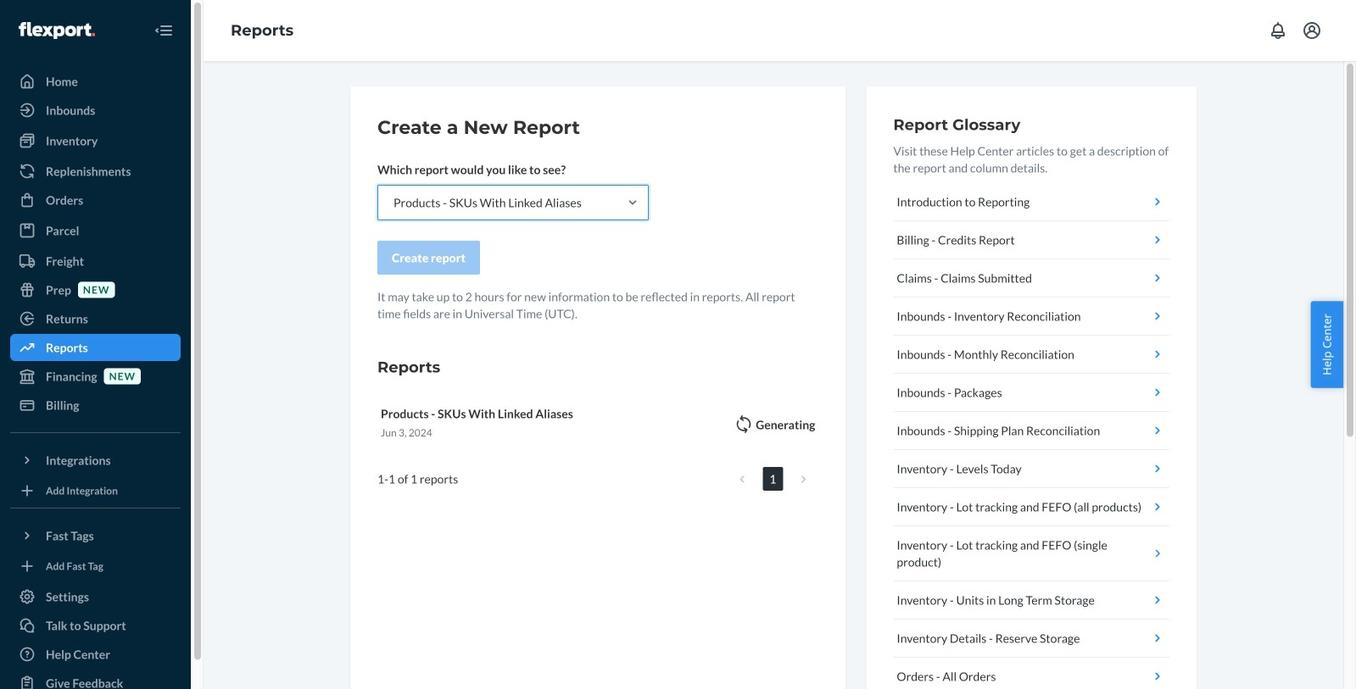 Task type: describe. For each thing, give the bounding box(es) containing it.
close navigation image
[[154, 20, 174, 41]]

flexport logo image
[[19, 22, 95, 39]]

chevron right image
[[801, 474, 806, 486]]

open notifications image
[[1268, 20, 1289, 41]]



Task type: locate. For each thing, give the bounding box(es) containing it.
chevron left image
[[740, 474, 745, 486]]

open account menu image
[[1302, 20, 1323, 41]]



Task type: vqa. For each thing, say whether or not it's contained in the screenshot.
TALK
no



